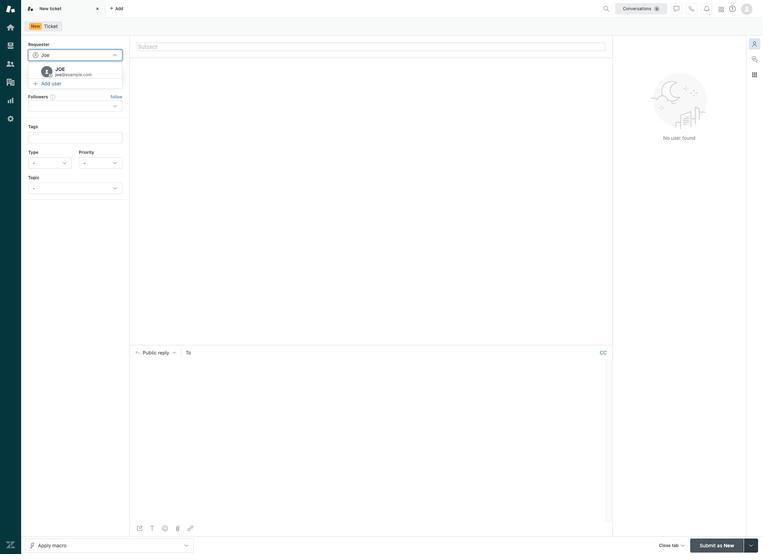 Task type: locate. For each thing, give the bounding box(es) containing it.
get started image
[[6, 23, 15, 32]]

draft mode image
[[137, 526, 143, 532]]

reporting image
[[6, 96, 15, 105]]

option
[[29, 64, 122, 79]]

insert emojis image
[[162, 526, 168, 532]]

notifications image
[[704, 6, 710, 11]]

search name or contact info field
[[41, 52, 109, 59]]

format text image
[[150, 526, 155, 532]]

info on adding followers image
[[50, 94, 56, 100]]

add attachment image
[[175, 526, 181, 532]]

tab
[[21, 0, 106, 18]]

main element
[[0, 0, 21, 555]]

list box
[[28, 62, 122, 89]]

views image
[[6, 41, 15, 50]]

None field
[[196, 350, 597, 357]]

add link (cmd k) image
[[188, 526, 193, 532]]



Task type: describe. For each thing, give the bounding box(es) containing it.
zendesk products image
[[719, 7, 724, 12]]

customer context image
[[752, 41, 758, 47]]

minimize composer image
[[368, 343, 374, 348]]

zendesk support image
[[6, 5, 15, 14]]

Subject field
[[137, 42, 606, 51]]

secondary element
[[21, 19, 763, 33]]

organizations image
[[6, 78, 15, 87]]

close image
[[94, 5, 101, 12]]

apps image
[[752, 72, 758, 78]]

admin image
[[6, 114, 15, 124]]

button displays agent's chat status as invisible. image
[[674, 6, 680, 11]]

zendesk image
[[6, 541, 15, 550]]

customers image
[[6, 59, 15, 69]]

tabs tab list
[[21, 0, 601, 18]]

get help image
[[729, 6, 736, 12]]



Task type: vqa. For each thing, say whether or not it's contained in the screenshot.
ADMIN icon
yes



